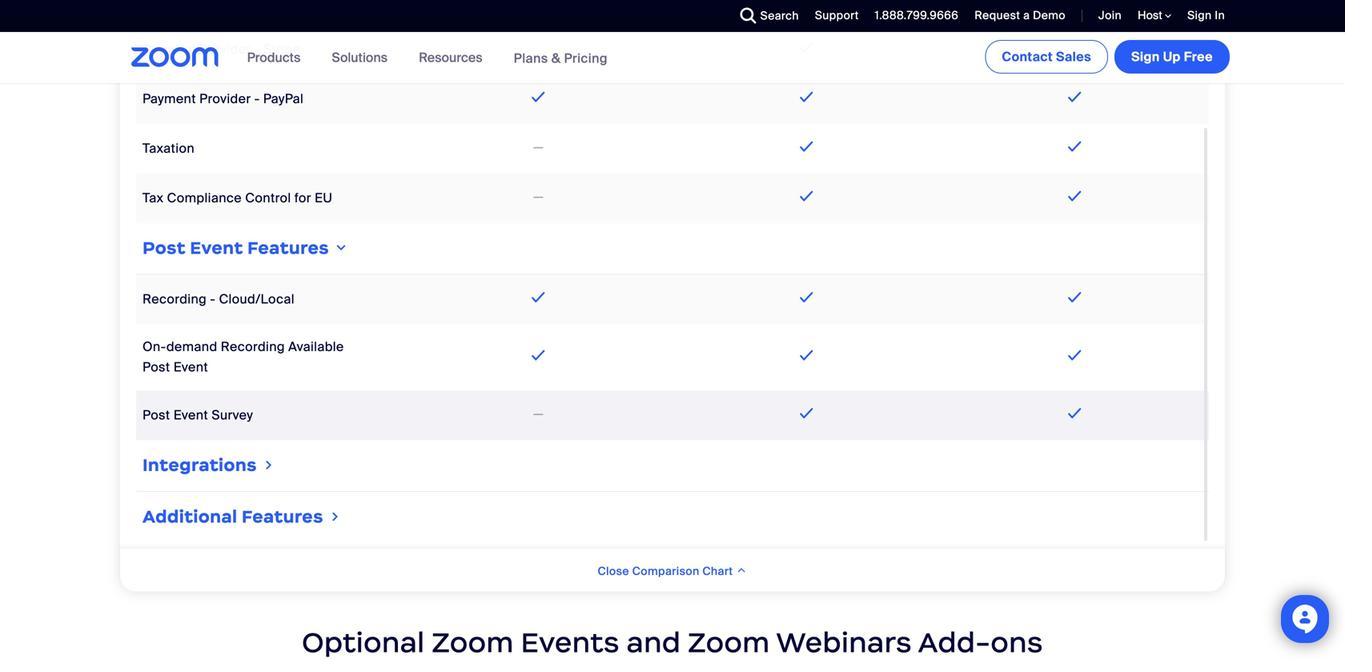 Task type: locate. For each thing, give the bounding box(es) containing it.
features left right image
[[242, 506, 323, 528]]

payment down zoom logo
[[143, 90, 196, 107]]

recording up demand
[[143, 291, 207, 308]]

1 post from the top
[[143, 237, 186, 259]]

sign up free button
[[1115, 40, 1230, 74]]

up
[[1163, 48, 1181, 65]]

1 vertical spatial event
[[174, 359, 208, 376]]

- left cloud/local
[[210, 291, 216, 308]]

on-demand recording available post event
[[143, 339, 344, 376]]

included image
[[796, 87, 817, 107], [1064, 137, 1086, 156], [1064, 187, 1086, 206], [528, 288, 549, 307], [1064, 288, 1086, 307], [796, 346, 817, 365]]

in
[[1215, 8, 1225, 23]]

not included image
[[531, 138, 546, 157], [531, 188, 546, 207], [531, 405, 546, 424]]

1 vertical spatial post
[[143, 359, 170, 376]]

event up recording - cloud/local
[[190, 237, 243, 259]]

solutions button
[[332, 32, 395, 83]]

event down demand
[[174, 359, 208, 376]]

support link
[[803, 0, 863, 32], [815, 8, 859, 23]]

request a demo link
[[963, 0, 1070, 32], [975, 8, 1066, 23]]

zoom logo image
[[131, 47, 219, 67]]

right image for integrations
[[262, 458, 275, 474]]

provider
[[199, 41, 251, 57], [199, 90, 251, 107]]

join link up the meetings navigation
[[1099, 8, 1122, 23]]

1 vertical spatial features
[[242, 506, 323, 528]]

- left stripe
[[254, 41, 260, 57]]

1 not included image from the top
[[531, 138, 546, 157]]

3 not included image from the top
[[531, 405, 546, 424]]

payment for payment provider - stripe
[[143, 41, 196, 57]]

additional features cell
[[136, 499, 1209, 537]]

sign in link
[[1176, 0, 1233, 32], [1188, 8, 1225, 23]]

0 horizontal spatial sign
[[1131, 48, 1160, 65]]

control
[[245, 190, 291, 206]]

0 vertical spatial post
[[143, 237, 186, 259]]

plans & pricing link
[[514, 50, 608, 67], [514, 50, 608, 67]]

post down on- on the left bottom of page
[[143, 359, 170, 376]]

integrations cell
[[136, 447, 1209, 485]]

cloud/local
[[219, 291, 295, 308]]

event inside cell
[[190, 237, 243, 259]]

right image inside integrations "cell"
[[262, 458, 275, 474]]

&
[[551, 50, 561, 67]]

2 provider from the top
[[199, 90, 251, 107]]

1 vertical spatial sign
[[1131, 48, 1160, 65]]

post event survey
[[143, 407, 253, 424]]

- for stripe
[[254, 41, 260, 57]]

1.888.799.9666 button
[[863, 0, 963, 32], [875, 8, 959, 23]]

host
[[1138, 8, 1165, 23]]

2 not included image from the top
[[531, 188, 546, 207]]

payment for payment provider - paypal
[[143, 90, 196, 107]]

pricing
[[564, 50, 608, 67]]

1 vertical spatial provider
[[199, 90, 251, 107]]

payment provider - paypal
[[143, 90, 304, 107]]

3 post from the top
[[143, 407, 170, 424]]

features
[[247, 237, 329, 259], [242, 506, 323, 528]]

payment up payment provider - paypal
[[143, 41, 196, 57]]

1 vertical spatial right image
[[262, 458, 275, 474]]

0 vertical spatial event
[[190, 237, 243, 259]]

1 provider from the top
[[199, 41, 251, 57]]

0 vertical spatial recording
[[143, 291, 207, 308]]

features inside post event features cell
[[247, 237, 329, 259]]

close
[[598, 564, 629, 579]]

- left paypal
[[254, 90, 260, 107]]

0 vertical spatial -
[[254, 41, 260, 57]]

features down for
[[247, 237, 329, 259]]

included image
[[796, 38, 817, 57], [1064, 38, 1086, 57], [528, 87, 549, 107], [1064, 87, 1086, 107], [796, 137, 817, 156], [796, 187, 817, 206], [796, 288, 817, 307], [528, 346, 549, 365], [1064, 346, 1086, 365], [796, 404, 817, 423], [1064, 404, 1086, 423]]

2 post from the top
[[143, 359, 170, 376]]

1 vertical spatial recording
[[221, 339, 285, 356]]

resources button
[[419, 32, 490, 83]]

sign left up
[[1131, 48, 1160, 65]]

2 vertical spatial event
[[174, 407, 208, 424]]

free
[[1184, 48, 1213, 65]]

provider down payment provider - stripe
[[199, 90, 251, 107]]

0 vertical spatial payment
[[143, 41, 196, 57]]

-
[[254, 41, 260, 57], [254, 90, 260, 107], [210, 291, 216, 308]]

taxation
[[143, 140, 195, 157]]

post
[[143, 237, 186, 259], [143, 359, 170, 376], [143, 407, 170, 424]]

tax
[[143, 190, 164, 206]]

provider for stripe
[[199, 41, 251, 57]]

event left 'survey'
[[174, 407, 208, 424]]

demand
[[166, 339, 217, 356]]

1 payment from the top
[[143, 41, 196, 57]]

0 vertical spatial not included image
[[531, 138, 546, 157]]

2 vertical spatial not included image
[[531, 405, 546, 424]]

2 vertical spatial post
[[143, 407, 170, 424]]

0 vertical spatial provider
[[199, 41, 251, 57]]

provider up payment provider - paypal
[[199, 41, 251, 57]]

0 vertical spatial sign
[[1188, 8, 1212, 23]]

additional
[[143, 506, 237, 528]]

search
[[760, 8, 799, 23]]

banner
[[112, 32, 1233, 84]]

2 payment from the top
[[143, 90, 196, 107]]

payment
[[143, 41, 196, 57], [143, 90, 196, 107]]

event
[[190, 237, 243, 259], [174, 359, 208, 376], [174, 407, 208, 424]]

sign
[[1188, 8, 1212, 23], [1131, 48, 1160, 65]]

recording
[[143, 291, 207, 308], [221, 339, 285, 356]]

post up "integrations"
[[143, 407, 170, 424]]

right image
[[333, 242, 349, 255], [262, 458, 275, 474]]

0 horizontal spatial right image
[[262, 458, 275, 474]]

1 horizontal spatial recording
[[221, 339, 285, 356]]

sign inside button
[[1131, 48, 1160, 65]]

sign up free
[[1131, 48, 1213, 65]]

event for features
[[190, 237, 243, 259]]

join link
[[1087, 0, 1126, 32], [1099, 8, 1122, 23]]

sign left the in
[[1188, 8, 1212, 23]]

solutions
[[332, 49, 388, 66]]

sign for sign in
[[1188, 8, 1212, 23]]

1 horizontal spatial right image
[[333, 242, 349, 255]]

right image inside post event features cell
[[333, 242, 349, 255]]

1 vertical spatial not included image
[[531, 188, 546, 207]]

stripe
[[263, 41, 301, 57]]

post inside cell
[[143, 237, 186, 259]]

integrations
[[143, 455, 257, 476]]

1 vertical spatial -
[[254, 90, 260, 107]]

0 vertical spatial right image
[[333, 242, 349, 255]]

recording inside "on-demand recording available post event"
[[221, 339, 285, 356]]

1 horizontal spatial sign
[[1188, 8, 1212, 23]]

recording down cloud/local
[[221, 339, 285, 356]]

plans & pricing
[[514, 50, 608, 67]]

post down tax
[[143, 237, 186, 259]]

1 vertical spatial payment
[[143, 90, 196, 107]]

cell
[[673, 0, 941, 10], [941, 0, 1209, 10], [404, 32, 673, 67]]

0 vertical spatial features
[[247, 237, 329, 259]]



Task type: vqa. For each thing, say whether or not it's contained in the screenshot.
document name "text box"
no



Task type: describe. For each thing, give the bounding box(es) containing it.
- for paypal
[[254, 90, 260, 107]]

host button
[[1138, 8, 1172, 23]]

tax compliance control for eu
[[143, 190, 333, 206]]

0 horizontal spatial recording
[[143, 291, 207, 308]]

2 vertical spatial -
[[210, 291, 216, 308]]

products button
[[247, 32, 308, 83]]

recording - cloud/local
[[143, 291, 295, 308]]

support
[[815, 8, 859, 23]]

chart
[[703, 564, 733, 579]]

eu
[[315, 190, 333, 206]]

post for post event survey
[[143, 407, 170, 424]]

search button
[[728, 0, 803, 32]]

post event features cell
[[136, 230, 1209, 268]]

join
[[1099, 8, 1122, 23]]

sign in
[[1188, 8, 1225, 23]]

paypal
[[263, 90, 304, 107]]

survey
[[212, 407, 253, 424]]

sign for sign up free
[[1131, 48, 1160, 65]]

not included image for survey
[[531, 405, 546, 424]]

available
[[288, 339, 344, 356]]

demo
[[1033, 8, 1066, 23]]

event inside "on-demand recording available post event"
[[174, 359, 208, 376]]

meetings navigation
[[982, 32, 1233, 77]]

payment provider - stripe
[[143, 41, 301, 57]]

a
[[1023, 8, 1030, 23]]

additional features
[[143, 506, 323, 528]]

close comparison chart
[[598, 564, 736, 579]]

banner containing contact sales
[[112, 32, 1233, 84]]

on-
[[143, 339, 166, 356]]

plans
[[514, 50, 548, 67]]

compliance
[[167, 190, 242, 206]]

post event features
[[143, 237, 329, 259]]

1.888.799.9666
[[875, 8, 959, 23]]

event for survey
[[174, 407, 208, 424]]

product information navigation
[[235, 32, 620, 84]]

contact
[[1002, 48, 1053, 65]]

right image
[[329, 509, 342, 525]]

request a demo
[[975, 8, 1066, 23]]

features inside additional features cell
[[242, 506, 323, 528]]

contact sales link
[[985, 40, 1108, 74]]

join link left the 'host' at the right top
[[1087, 0, 1126, 32]]

sales
[[1056, 48, 1091, 65]]

post for post event features
[[143, 237, 186, 259]]

for
[[294, 190, 311, 206]]

products
[[247, 49, 301, 66]]

right image for post event features
[[333, 242, 349, 255]]

contact sales
[[1002, 48, 1091, 65]]

comparison
[[632, 564, 700, 579]]

resources
[[419, 49, 483, 66]]

post inside "on-demand recording available post event"
[[143, 359, 170, 376]]

provider for paypal
[[199, 90, 251, 107]]

request
[[975, 8, 1020, 23]]

not included image for control
[[531, 188, 546, 207]]



